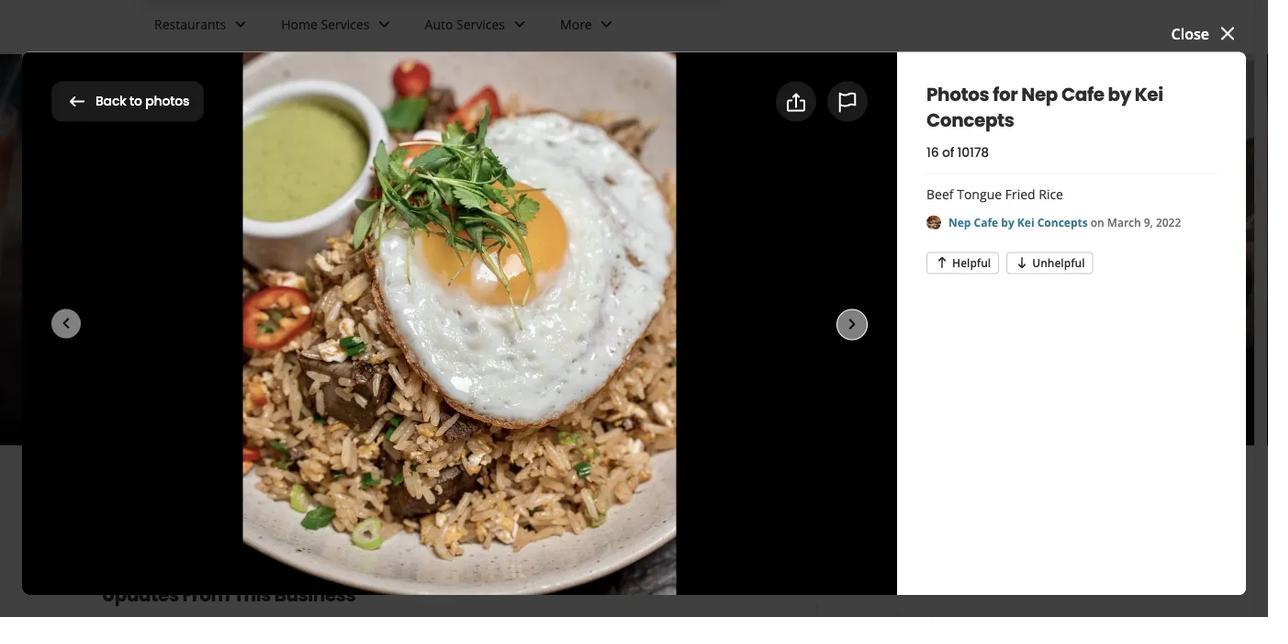 Task type: locate. For each thing, give the bounding box(es) containing it.
am
[[289, 387, 312, 406]]

24 share v2 image left 24 flag v2 icon
[[785, 92, 807, 114]]

add
[[806, 91, 836, 112], [315, 492, 345, 512]]

helpful button
[[927, 252, 999, 274]]

1 , from the left
[[495, 354, 499, 374]]

1 horizontal spatial food
[[888, 498, 933, 523]]

24 chevron down v2 image inside auto services link
[[509, 13, 531, 35]]

24 chevron down v2 image right more
[[596, 13, 618, 35]]

order food
[[833, 498, 933, 523]]

24 add photo v2 image
[[777, 91, 799, 113]]

24 share v2 image left share
[[430, 491, 452, 513]]

for
[[993, 81, 1018, 107], [145, 83, 181, 120]]

for for tongue
[[993, 81, 1018, 107]]

back to photos
[[95, 92, 189, 110]]

, left cafes link
[[495, 354, 499, 374]]

3:00
[[325, 387, 354, 406]]

1 horizontal spatial 24 chevron down v2 image
[[373, 13, 395, 35]]

photos for nep cafe by kei concepts up 10178
[[927, 81, 1163, 133]]

16 nothelpful v2 image
[[1015, 255, 1030, 270]]

tab list
[[51, 151, 722, 188]]

photos for nep cafe by kei concepts up drink
[[51, 83, 516, 120]]

photo of nep cafe by kei concepts - fountain valley, ca, us. cheers image
[[941, 54, 1254, 445]]

edit button
[[648, 355, 685, 377]]

24 chevron down v2 image
[[230, 13, 252, 35], [373, 13, 395, 35]]

nep cafe by kei concepts
[[210, 245, 782, 307]]

1 horizontal spatial photos for nep cafe by kei concepts
[[927, 81, 1163, 133]]

services for auto services
[[456, 15, 505, 33]]

cafe
[[1061, 81, 1104, 107], [242, 83, 303, 120], [974, 215, 998, 230], [308, 245, 413, 307]]

beef
[[927, 186, 954, 203]]

1 24 chevron down v2 image from the left
[[509, 13, 531, 35]]

services inside home services link
[[321, 15, 370, 33]]

2 services from the left
[[456, 15, 505, 33]]

restaurants link
[[140, 0, 267, 53]]

kei
[[1135, 81, 1163, 107], [346, 83, 387, 120], [1017, 215, 1034, 230], [488, 245, 558, 307]]

3 photo of nep cafe by kei concepts - fountain valley, ca, us. image from the left
[[628, 54, 941, 445]]

concepts
[[392, 83, 516, 120], [927, 107, 1014, 133], [1037, 215, 1088, 230], [567, 245, 782, 307]]

march
[[1107, 215, 1141, 230]]

$$
[[311, 354, 327, 374]]

services
[[321, 15, 370, 33], [456, 15, 505, 33]]

1 vertical spatial add
[[315, 492, 345, 512]]

breakfast & brunch link
[[352, 354, 495, 374]]

write
[[146, 492, 184, 512]]

0 horizontal spatial 24 chevron down v2 image
[[230, 13, 252, 35]]

close
[[1171, 23, 1209, 43]]

updates
[[102, 582, 179, 608]]

1 horizontal spatial services
[[456, 15, 505, 33]]

(137)
[[672, 152, 707, 172]]

add for add photos
[[806, 91, 836, 112]]

food left the (7590)
[[168, 152, 203, 172]]

0 horizontal spatial services
[[321, 15, 370, 33]]

1 photo of nep cafe by kei concepts - fountain valley, ca, us. image from the left
[[42, 54, 335, 445]]

24 save outline v2 image
[[540, 491, 562, 513]]

0 horizontal spatial photos for nep cafe by kei concepts
[[51, 83, 516, 120]]

1 horizontal spatial photos
[[927, 81, 989, 107]]

1 services from the left
[[321, 15, 370, 33]]

24 chevron down v2 image inside more link
[[596, 13, 618, 35]]

1 horizontal spatial 24 share v2 image
[[785, 92, 807, 114]]

4.4
[[383, 314, 404, 333]]

2 24 chevron down v2 image from the left
[[373, 13, 395, 35]]

4.4 star rating image
[[210, 309, 372, 338]]

for for (7590)
[[145, 83, 181, 120]]

edit
[[656, 358, 677, 373]]

24 share v2 image
[[785, 92, 807, 114], [430, 491, 452, 513]]

save button
[[524, 482, 620, 522]]

0 horizontal spatial 24 chevron down v2 image
[[509, 13, 531, 35]]

concepts up edit
[[567, 245, 782, 307]]

0 vertical spatial add
[[806, 91, 836, 112]]

Search photos text field
[[916, 83, 1217, 120]]

0 horizontal spatial 24 share v2 image
[[430, 491, 452, 513]]

auto
[[425, 15, 453, 33]]

24 chevron down v2 image inside home services link
[[373, 13, 395, 35]]

(1505)
[[322, 152, 365, 172]]

inside
[[518, 152, 560, 172]]

share button
[[414, 482, 517, 522]]

photos right 24 add photo v2
[[839, 91, 890, 112]]

24 chevron down v2 image left auto
[[373, 13, 395, 35]]

24 arrow left v2 image
[[66, 91, 88, 113]]

photos inside photos for nep cafe by kei concepts
[[927, 81, 989, 107]]

0 horizontal spatial photos
[[145, 92, 189, 110]]

inside (153)
[[518, 152, 599, 172]]

24 chevron down v2 image right auto services
[[509, 13, 531, 35]]

write a review link
[[102, 482, 263, 522]]

0 horizontal spatial add
[[315, 492, 345, 512]]

(153)
[[564, 152, 599, 172]]

1 horizontal spatial add
[[806, 91, 836, 112]]

for inside photos for nep cafe by kei concepts
[[993, 81, 1018, 107]]

photo of nep cafe by kei concepts - fountain valley, ca, us. get your coffee fix! image
[[0, 54, 42, 445]]

photo
[[348, 492, 391, 512]]

to
[[130, 92, 142, 110]]

takeout tab panel
[[833, 582, 1007, 590]]

back
[[95, 92, 126, 110]]

unhelpful
[[1032, 255, 1085, 270]]

1 horizontal spatial photos
[[839, 91, 890, 112]]

food
[[168, 152, 203, 172], [888, 498, 933, 523]]

vietnamese link
[[550, 354, 637, 374]]

helpful
[[952, 255, 991, 270]]

add left 24 flag v2 icon
[[806, 91, 836, 112]]

0 horizontal spatial ,
[[495, 354, 499, 374]]

pm
[[358, 387, 380, 406]]

see hours
[[629, 389, 681, 404]]

photos for nep cafe by kei concepts
[[927, 81, 1163, 133], [51, 83, 516, 120]]

photos
[[839, 91, 890, 112], [145, 92, 189, 110]]

breakfast & brunch , cafes , vietnamese
[[352, 354, 637, 374]]

3
[[523, 387, 532, 406]]

0 horizontal spatial photos
[[51, 83, 140, 120]]

services right auto
[[456, 15, 505, 33]]

add photo
[[315, 492, 391, 512]]

2 24 chevron down v2 image from the left
[[596, 13, 618, 35]]

concepts up 10178
[[927, 107, 1014, 133]]

1 24 chevron down v2 image from the left
[[230, 13, 252, 35]]

previous image
[[26, 235, 48, 257]]

24 chevron down v2 image
[[509, 13, 531, 35], [596, 13, 618, 35]]

cafes link
[[503, 354, 543, 374]]

photo of nep cafe by kei concepts - fountain valley, ca, us. image
[[42, 54, 335, 445], [335, 54, 628, 445], [628, 54, 941, 445]]

hours
[[651, 389, 681, 404]]

outside (155)
[[394, 152, 488, 172]]

hours
[[413, 387, 456, 406]]

-
[[316, 387, 321, 406]]

, up weeks
[[543, 354, 546, 374]]

24 add v2 image
[[643, 491, 665, 513]]

photos
[[927, 81, 989, 107], [51, 83, 140, 120]]

photos right 'to'
[[145, 92, 189, 110]]

0 horizontal spatial for
[[145, 83, 181, 120]]

food right the order
[[888, 498, 933, 523]]

services right home
[[321, 15, 370, 33]]

weeks
[[536, 387, 580, 406]]

1 horizontal spatial for
[[993, 81, 1018, 107]]

0 vertical spatial 24 share v2 image
[[785, 92, 807, 114]]

0 horizontal spatial food
[[168, 152, 203, 172]]

4.4 (2,597 reviews)
[[383, 314, 513, 333]]

1 vertical spatial 24 share v2 image
[[430, 491, 452, 513]]

1 horizontal spatial 24 chevron down v2 image
[[596, 13, 618, 35]]

beef tongue fried rice
[[927, 186, 1063, 203]]

ago
[[584, 387, 610, 406]]

24 share v2 image inside share button
[[430, 491, 452, 513]]

16 info v2 image
[[391, 389, 406, 403]]

add right 24 camera v2 image
[[315, 492, 345, 512]]

more
[[560, 15, 592, 33]]

24 chevron down v2 image right 'restaurants'
[[230, 13, 252, 35]]

1 horizontal spatial ,
[[543, 354, 546, 374]]

write a review
[[146, 492, 248, 512]]

a
[[187, 492, 197, 512]]

by
[[1108, 81, 1131, 107], [308, 83, 341, 120], [1001, 215, 1014, 230], [422, 245, 479, 307]]

see hours link
[[621, 387, 690, 409]]

next photo image
[[841, 313, 863, 335]]

from
[[182, 582, 230, 608]]

24 flag v2 image
[[837, 92, 859, 114]]

concepts up outside (155)
[[392, 83, 516, 120]]

services inside auto services link
[[456, 15, 505, 33]]

vietnamese
[[550, 354, 637, 374]]

0 vertical spatial food
[[168, 152, 203, 172]]

24 chevron down v2 image inside restaurants link
[[230, 13, 252, 35]]

add photo link
[[270, 482, 407, 522]]

tab list containing food (7590)
[[51, 151, 722, 188]]

drink (1505)
[[279, 152, 365, 172]]



Task type: describe. For each thing, give the bounding box(es) containing it.
by inside photos for nep cafe by kei concepts
[[1108, 81, 1131, 107]]

on
[[1091, 215, 1104, 230]]

save
[[569, 492, 605, 512]]

home services
[[281, 15, 370, 33]]

more link
[[545, 0, 632, 53]]

add photos
[[806, 91, 890, 112]]

claimed
[[229, 354, 286, 374]]

updated
[[460, 387, 520, 406]]

10178
[[957, 144, 989, 162]]

food (7590)
[[168, 152, 250, 172]]

9,
[[1144, 215, 1153, 230]]

16 of 10178
[[927, 144, 989, 162]]

business
[[274, 582, 356, 608]]

auto services link
[[410, 0, 545, 53]]

16 helpful v2 image
[[935, 255, 949, 270]]

business categories element
[[140, 0, 1218, 53]]

open
[[210, 387, 249, 406]]

unhelpful button
[[1007, 252, 1093, 274]]

24 camera v2 image
[[286, 491, 308, 513]]

16
[[927, 144, 939, 162]]

photos for food
[[51, 83, 140, 120]]

back to photos button
[[51, 81, 204, 122]]

review
[[201, 492, 248, 512]]

tongue
[[957, 186, 1002, 203]]

nep cafe by kei concepts on march 9, 2022
[[949, 215, 1181, 230]]

follow
[[673, 492, 718, 512]]

fried
[[1005, 186, 1035, 203]]

photos inside button
[[145, 92, 189, 110]]

delivery
[[847, 546, 905, 566]]

follow button
[[628, 482, 733, 522]]

add photos link
[[761, 81, 905, 122]]

brunch
[[442, 354, 495, 374]]

24 close v2 image
[[1217, 23, 1239, 45]]

24 chevron down v2 image for more
[[596, 13, 618, 35]]

nep cafe by kei concepts link
[[949, 215, 1091, 230]]

restaurants
[[154, 15, 226, 33]]

order
[[833, 498, 885, 523]]

photos for nep cafe by kei concepts for food (7590)
[[51, 83, 516, 120]]

open 8:00 am - 3:00 pm
[[210, 387, 380, 406]]

cafes
[[503, 354, 543, 374]]

2022
[[1156, 215, 1181, 230]]

of
[[942, 144, 954, 162]]

previous photo image
[[55, 312, 77, 334]]

see
[[629, 389, 648, 404]]

home
[[281, 15, 318, 33]]

1 vertical spatial food
[[888, 498, 933, 523]]

outside
[[394, 152, 450, 172]]

hours updated 3 weeks ago
[[413, 387, 610, 406]]

breakfast
[[352, 354, 423, 374]]

rice
[[1039, 186, 1063, 203]]

2 photo of nep cafe by kei concepts - fountain valley, ca, us. image from the left
[[335, 54, 628, 445]]

24 chevron down v2 image for auto services
[[509, 13, 531, 35]]

(155)
[[454, 152, 488, 172]]

photos for beef
[[927, 81, 989, 107]]

reviews)
[[453, 314, 513, 333]]

2 , from the left
[[543, 354, 546, 374]]

updates from this business
[[102, 582, 356, 608]]

home services link
[[267, 0, 410, 53]]

photos for nep cafe by kei concepts for beef tongue fried rice
[[927, 81, 1163, 133]]

&
[[427, 354, 438, 374]]

menu
[[628, 152, 669, 172]]

close button
[[1171, 22, 1239, 45]]

(2,597
[[408, 314, 450, 333]]

this
[[233, 582, 271, 608]]

auto services
[[425, 15, 505, 33]]

services for home services
[[321, 15, 370, 33]]

(7590)
[[207, 152, 250, 172]]

cafe inside photos for nep cafe by kei concepts
[[1061, 81, 1104, 107]]

concepts down rice
[[1037, 215, 1088, 230]]

24 chevron down v2 image for restaurants
[[230, 13, 252, 35]]

24 chevron down v2 image for home services
[[373, 13, 395, 35]]

drink
[[279, 152, 318, 172]]

add for add photo
[[315, 492, 345, 512]]

menu (137)
[[628, 152, 707, 172]]

info alert
[[391, 386, 610, 408]]

8:00
[[256, 387, 285, 406]]



Task type: vqa. For each thing, say whether or not it's contained in the screenshot.
left A.
no



